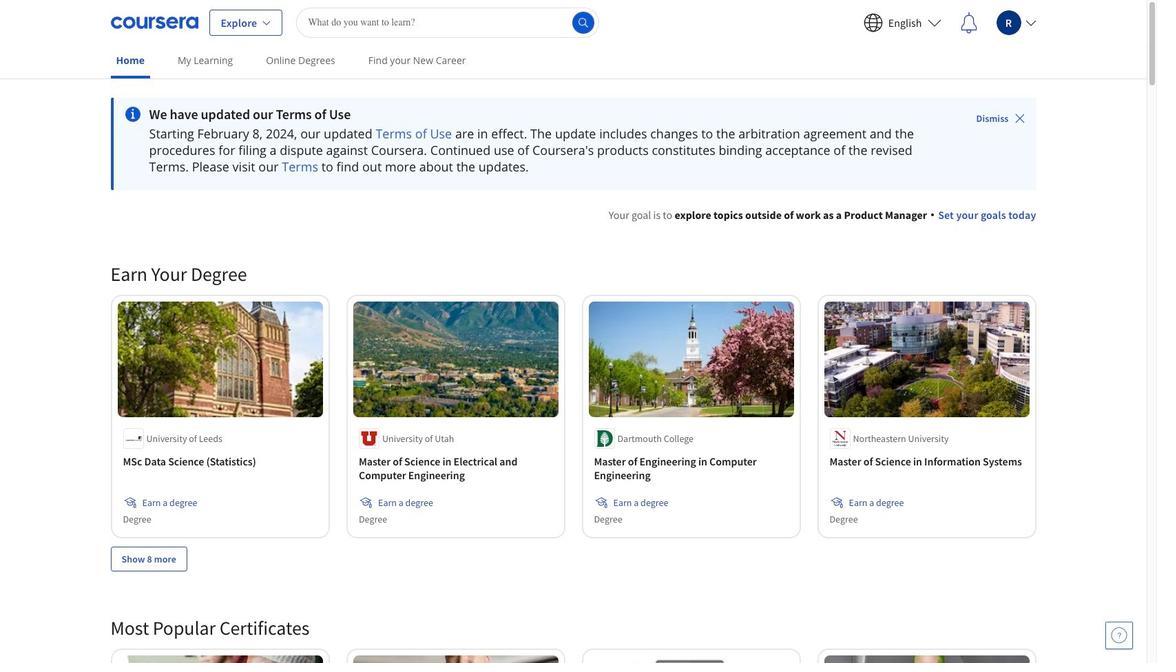 Task type: vqa. For each thing, say whether or not it's contained in the screenshot.
Information: We have updated our Terms of Use "ELEMENT"
yes



Task type: describe. For each thing, give the bounding box(es) containing it.
help center image
[[1112, 628, 1128, 644]]

coursera image
[[111, 11, 198, 33]]

information: we have updated our terms of use element
[[149, 106, 938, 123]]

What do you want to learn? text field
[[297, 7, 600, 38]]



Task type: locate. For each thing, give the bounding box(es) containing it.
earn your degree collection element
[[102, 240, 1045, 594]]

most popular certificates collection element
[[102, 594, 1045, 664]]

None search field
[[297, 7, 600, 38]]

main content
[[0, 81, 1148, 664]]



